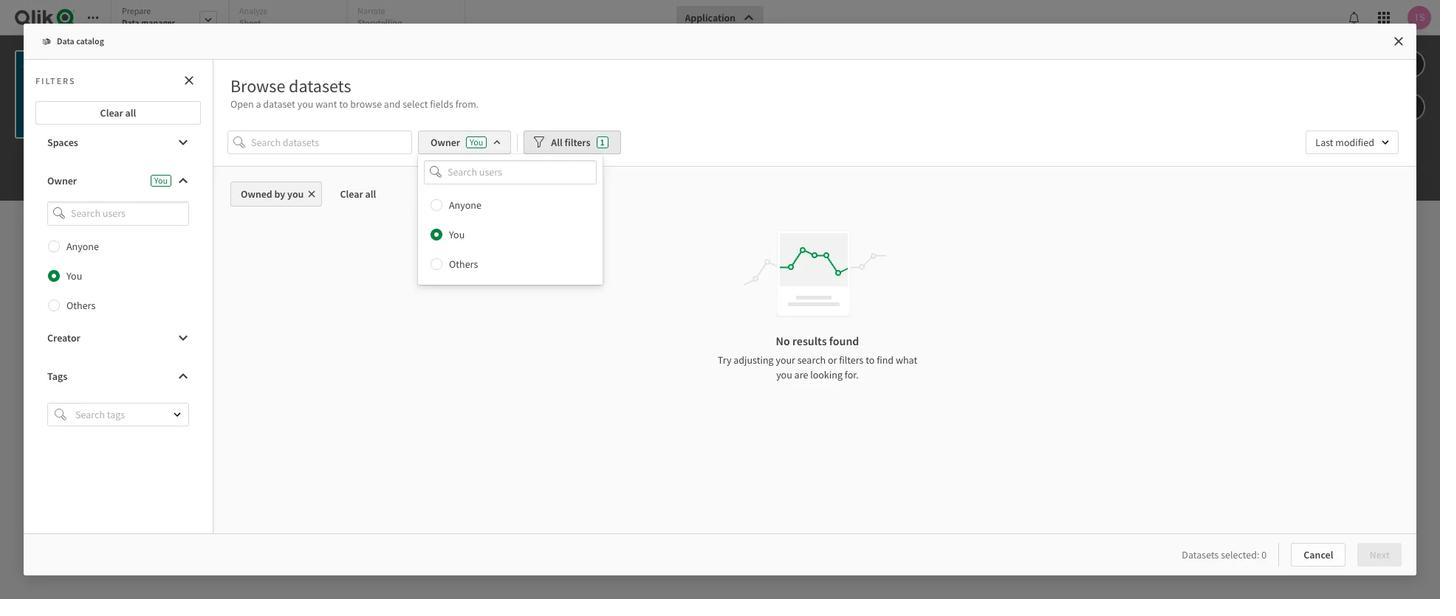 Task type: vqa. For each thing, say whether or not it's contained in the screenshot.
bottom all
yes



Task type: describe. For each thing, give the bounding box(es) containing it.
to inside "no results found try adjusting your search or filters to find what you are looking for."
[[866, 354, 875, 368]]

found
[[830, 334, 860, 349]]

0 vertical spatial clear all button
[[35, 101, 201, 125]]

none field search users
[[35, 202, 201, 226]]

no results found try adjusting your search or filters to find what you are looking for.
[[718, 334, 918, 382]]

for.
[[845, 369, 859, 382]]

prepare
[[122, 5, 151, 16]]

app.
[[820, 255, 853, 278]]

spaces
[[47, 136, 78, 149]]

clear for topmost the clear all button
[[100, 106, 123, 120]]

no
[[776, 334, 791, 349]]

all
[[551, 136, 563, 150]]

get started adding data to your app.
[[588, 255, 853, 278]]

browse datasets open a dataset you want to browse and select fields from.
[[231, 75, 479, 111]]

datasets
[[289, 75, 351, 98]]

1 horizontal spatial clear all button
[[328, 182, 388, 207]]

started
[[617, 255, 669, 278]]

app options image
[[1405, 98, 1418, 116]]

owner option group for search users text box
[[35, 232, 201, 320]]

spaces button
[[35, 131, 201, 154]]

filters inside "no results found try adjusting your search or filters to find what you are looking for."
[[840, 354, 864, 368]]

application button
[[676, 6, 764, 30]]

your for to
[[783, 255, 817, 278]]

to inside browse datasets open a dataset you want to browse and select fields from.
[[339, 98, 348, 111]]

want
[[316, 98, 337, 111]]

others for search users text box
[[67, 299, 96, 312]]

all filters
[[551, 136, 591, 150]]

data for application
[[173, 67, 189, 77]]

edit image
[[1405, 55, 1418, 73]]

tags
[[47, 370, 67, 383]]

loaded:
[[204, 67, 230, 77]]

cancel button
[[1292, 544, 1347, 567]]

are
[[795, 369, 809, 382]]

you inside browse datasets open a dataset you want to browse and select fields from.
[[298, 98, 314, 111]]

clear for right the clear all button
[[340, 188, 363, 201]]

browse
[[350, 98, 382, 111]]

what
[[896, 354, 918, 368]]

by
[[275, 188, 285, 201]]

others for search users text field
[[449, 258, 478, 271]]

tags button
[[35, 365, 201, 388]]

last
[[191, 67, 203, 77]]

creator
[[47, 331, 80, 345]]

you inside button
[[287, 188, 304, 201]]

last
[[1316, 136, 1334, 150]]

search
[[798, 354, 826, 368]]

from.
[[456, 98, 479, 111]]

and
[[384, 98, 401, 111]]

1 horizontal spatial all
[[365, 188, 376, 201]]

data
[[728, 255, 761, 278]]

filters
[[35, 75, 76, 86]]

application data last loaded: new app
[[173, 50, 230, 96]]



Task type: locate. For each thing, give the bounding box(es) containing it.
data for prepare
[[122, 17, 139, 28]]

1 vertical spatial anyone
[[67, 240, 99, 253]]

anyone inside filters region
[[449, 198, 482, 212]]

owner option group
[[418, 190, 603, 279], [35, 232, 201, 320]]

1 vertical spatial all
[[365, 188, 376, 201]]

none field down the all
[[418, 160, 603, 184]]

None field
[[418, 160, 603, 184], [35, 202, 201, 226]]

your inside "no results found try adjusting your search or filters to find what you are looking for."
[[776, 354, 796, 368]]

adjusting
[[734, 354, 774, 368]]

0 vertical spatial anyone
[[449, 198, 482, 212]]

search tags image
[[55, 409, 67, 421]]

1 horizontal spatial none field
[[418, 160, 603, 184]]

1 horizontal spatial data
[[173, 67, 189, 77]]

0 horizontal spatial to
[[339, 98, 348, 111]]

1 vertical spatial clear all button
[[328, 182, 388, 207]]

1 vertical spatial others
[[67, 299, 96, 312]]

you left want
[[298, 98, 314, 111]]

0 horizontal spatial others
[[67, 299, 96, 312]]

owner option group for search users text field
[[418, 190, 603, 279]]

to left find
[[866, 354, 875, 368]]

you
[[298, 98, 314, 111], [287, 188, 304, 201], [777, 369, 793, 382]]

manager
[[141, 17, 175, 28]]

application
[[0, 0, 1441, 600]]

to right want
[[339, 98, 348, 111]]

Search users text field
[[445, 160, 579, 184]]

0 horizontal spatial anyone
[[67, 240, 99, 253]]

all down search datasets text field
[[365, 188, 376, 201]]

you left are at right
[[777, 369, 793, 382]]

a
[[256, 98, 261, 111]]

creator button
[[35, 326, 201, 350]]

0 horizontal spatial application
[[173, 50, 224, 64]]

your for adjusting
[[776, 354, 796, 368]]

filters up for.
[[840, 354, 864, 368]]

owner
[[431, 136, 460, 150], [47, 174, 77, 188]]

application
[[685, 11, 736, 24], [173, 50, 224, 64]]

modified
[[1336, 136, 1375, 150]]

select
[[403, 98, 428, 111]]

clear all up spaces "dropdown button"
[[100, 106, 136, 120]]

owner option group down search users field
[[418, 190, 603, 279]]

1 horizontal spatial owner option group
[[418, 190, 603, 279]]

data inside application data last loaded: new app
[[173, 67, 189, 77]]

0 vertical spatial you
[[298, 98, 314, 111]]

fields
[[430, 98, 454, 111]]

get
[[588, 255, 613, 278]]

filters right the all
[[565, 136, 591, 150]]

0 horizontal spatial none field
[[35, 202, 201, 226]]

you
[[470, 137, 484, 148], [154, 175, 168, 186], [449, 228, 465, 241], [67, 269, 82, 283]]

0 vertical spatial application
[[685, 11, 736, 24]]

none field for owner option group corresponding to search users text box
[[35, 202, 201, 226]]

0 vertical spatial your
[[783, 255, 817, 278]]

anyone
[[449, 198, 482, 212], [67, 240, 99, 253]]

adding
[[672, 255, 724, 278]]

0 horizontal spatial filters
[[565, 136, 591, 150]]

0 vertical spatial to
[[339, 98, 348, 111]]

Search tags text field
[[72, 403, 160, 427]]

clear
[[100, 106, 123, 120], [340, 188, 363, 201]]

application inside button
[[685, 11, 736, 24]]

dataset
[[263, 98, 295, 111]]

none field inside filters region
[[418, 160, 603, 184]]

application for application
[[685, 11, 736, 24]]

clear all button down search datasets text field
[[328, 182, 388, 207]]

filters inside filters region
[[565, 136, 591, 150]]

browse
[[231, 75, 285, 98]]

others inside filters region
[[449, 258, 478, 271]]

1 horizontal spatial clear
[[340, 188, 363, 201]]

1 vertical spatial clear
[[340, 188, 363, 201]]

owned
[[241, 188, 272, 201]]

1 vertical spatial your
[[776, 354, 796, 368]]

clear all down search datasets text field
[[340, 188, 376, 201]]

all
[[125, 106, 136, 120], [365, 188, 376, 201]]

or
[[828, 354, 837, 368]]

find
[[877, 354, 894, 368]]

1 vertical spatial to
[[764, 255, 780, 278]]

0 horizontal spatial data
[[122, 17, 139, 28]]

browse datasets dialog
[[24, 24, 1417, 576]]

0 horizontal spatial clear
[[100, 106, 123, 120]]

1 horizontal spatial filters
[[840, 354, 864, 368]]

others
[[449, 258, 478, 271], [67, 299, 96, 312]]

clear all button
[[35, 101, 201, 125], [328, 182, 388, 207]]

1 vertical spatial clear all
[[340, 188, 376, 201]]

0 vertical spatial none field
[[418, 160, 603, 184]]

to right data
[[764, 255, 780, 278]]

owner option group inside filters region
[[418, 190, 603, 279]]

clear all button up spaces "dropdown button"
[[35, 101, 201, 125]]

0 vertical spatial filters
[[565, 136, 591, 150]]

0 vertical spatial clear all
[[100, 106, 136, 120]]

1 vertical spatial application
[[173, 50, 224, 64]]

clear up spaces "dropdown button"
[[100, 106, 123, 120]]

0 horizontal spatial owner option group
[[35, 232, 201, 320]]

0 vertical spatial all
[[125, 106, 136, 120]]

1 horizontal spatial others
[[449, 258, 478, 271]]

0 horizontal spatial clear all
[[100, 106, 136, 120]]

filters
[[565, 136, 591, 150], [840, 354, 864, 368]]

anyone for search users text box
[[67, 240, 99, 253]]

0 horizontal spatial clear all button
[[35, 101, 201, 125]]

prepare data manager
[[122, 5, 175, 28]]

0 vertical spatial owner
[[431, 136, 460, 150]]

data down prepare
[[122, 17, 139, 28]]

your left app.
[[783, 255, 817, 278]]

1 vertical spatial data
[[173, 67, 189, 77]]

cancel
[[1304, 549, 1334, 562]]

new
[[173, 83, 192, 96]]

1 vertical spatial owner
[[47, 174, 77, 188]]

1 vertical spatial none field
[[35, 202, 201, 226]]

data left the 'last'
[[173, 67, 189, 77]]

try
[[718, 354, 732, 368]]

1 vertical spatial filters
[[840, 354, 864, 368]]

owned by you button
[[231, 182, 322, 207]]

1 horizontal spatial anyone
[[449, 198, 482, 212]]

owner option group up creator "dropdown button"
[[35, 232, 201, 320]]

open image
[[173, 411, 182, 420]]

you right by
[[287, 188, 304, 201]]

anyone for search users text field
[[449, 198, 482, 212]]

results
[[793, 334, 827, 349]]

open
[[231, 98, 254, 111]]

1 horizontal spatial owner
[[431, 136, 460, 150]]

clear all
[[100, 106, 136, 120], [340, 188, 376, 201]]

application inside application data last loaded: new app
[[173, 50, 224, 64]]

0 horizontal spatial all
[[125, 106, 136, 120]]

toolbar
[[0, 0, 1441, 201]]

2 vertical spatial you
[[777, 369, 793, 382]]

owner down fields
[[431, 136, 460, 150]]

owner inside filters region
[[431, 136, 460, 150]]

2 vertical spatial to
[[866, 354, 875, 368]]

clear down search datasets text field
[[340, 188, 363, 201]]

last modified
[[1316, 136, 1375, 150]]

0 vertical spatial others
[[449, 258, 478, 271]]

Search users text field
[[68, 202, 171, 226]]

0 vertical spatial data
[[122, 17, 139, 28]]

1 horizontal spatial to
[[764, 255, 780, 278]]

1 vertical spatial you
[[287, 188, 304, 201]]

you inside "no results found try adjusting your search or filters to find what you are looking for."
[[777, 369, 793, 382]]

search tags element
[[55, 409, 67, 421]]

application containing browse datasets
[[0, 0, 1441, 600]]

none field for owner option group inside filters region
[[418, 160, 603, 184]]

last modified button
[[1307, 131, 1399, 155]]

none field down spaces "dropdown button"
[[35, 202, 201, 226]]

application for application data last loaded: new app
[[173, 50, 224, 64]]

0 vertical spatial clear
[[100, 106, 123, 120]]

0 horizontal spatial owner
[[47, 174, 77, 188]]

data
[[122, 17, 139, 28], [173, 67, 189, 77]]

Search datasets text field
[[251, 131, 412, 155]]

your down no
[[776, 354, 796, 368]]

to
[[339, 98, 348, 111], [764, 255, 780, 278], [866, 354, 875, 368]]

filters region
[[228, 128, 1402, 285]]

toolbar containing application
[[0, 0, 1441, 201]]

1 horizontal spatial clear all
[[340, 188, 376, 201]]

2 horizontal spatial to
[[866, 354, 875, 368]]

1
[[600, 137, 605, 148]]

owned by you
[[241, 188, 304, 201]]

owner down spaces
[[47, 174, 77, 188]]

looking
[[811, 369, 843, 382]]

data inside prepare data manager
[[122, 17, 139, 28]]

1 horizontal spatial application
[[685, 11, 736, 24]]

your
[[783, 255, 817, 278], [776, 354, 796, 368]]

all up spaces "dropdown button"
[[125, 106, 136, 120]]

app
[[194, 83, 211, 96]]



